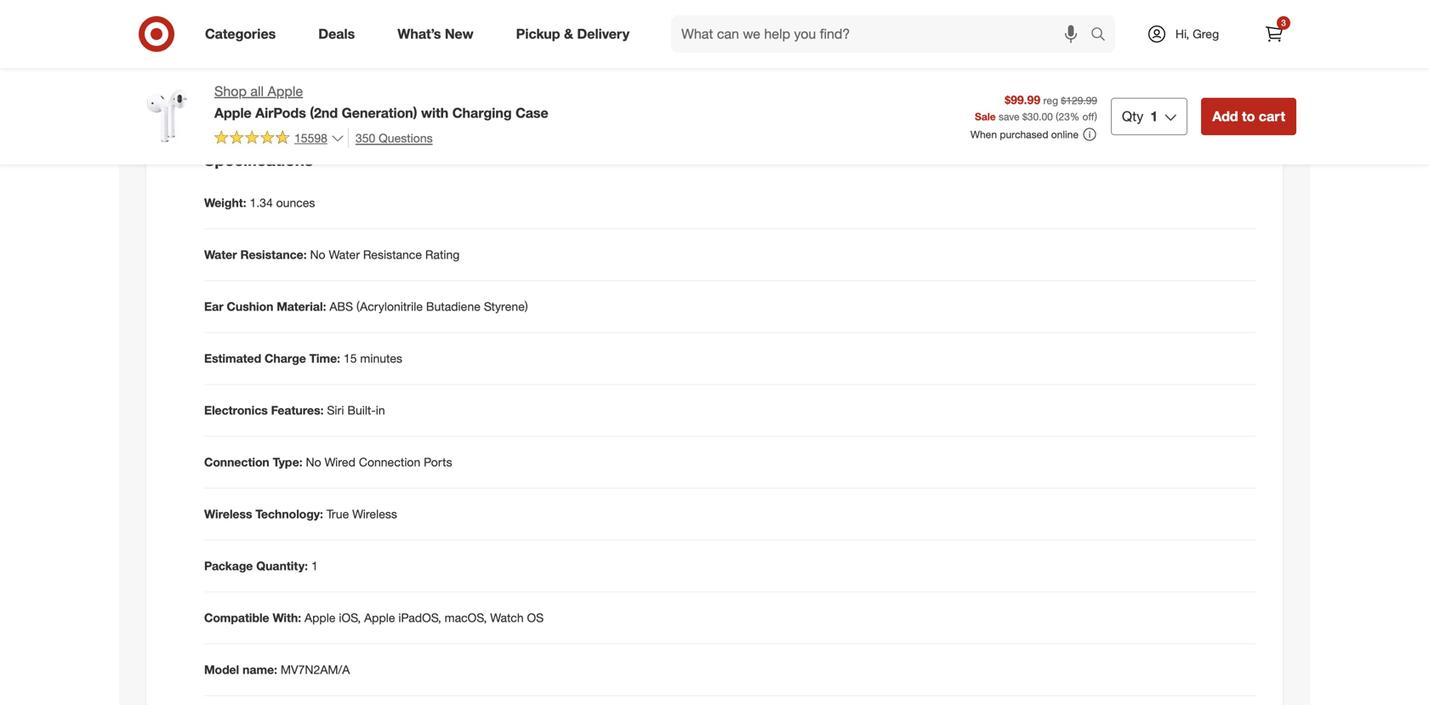 Task type: vqa. For each thing, say whether or not it's contained in the screenshot.


Task type: locate. For each thing, give the bounding box(es) containing it.
0 horizontal spatial purchased
[[901, 24, 958, 39]]

& down applecare on the right of the page
[[779, 41, 787, 56]]

1 wireless from the left
[[204, 507, 252, 522]]

(
[[1056, 110, 1059, 123]]

1 horizontal spatial to
[[1242, 108, 1255, 125]]

of
[[1094, 0, 1105, 5]]

with inside get direct access to apple experts for questions on a wide range of topics, including using siri and bluetooth connectivity applecare products must be purchased with an applicable apple device. terms & conditions will be delivered via email post-enrollment or by visiting www.apple.com/support/products/
[[961, 24, 983, 39]]

siri left built-
[[327, 403, 344, 418]]

& inside get direct access to apple experts for questions on a wide range of topics, including using siri and bluetooth connectivity applecare products must be purchased with an applicable apple device. terms & conditions will be delivered via email post-enrollment or by visiting www.apple.com/support/products/
[[779, 41, 787, 56]]

electronics
[[204, 403, 268, 418]]

connectivity
[[822, 7, 887, 22]]

shop
[[214, 83, 247, 100]]

be
[[884, 24, 898, 39], [871, 41, 885, 56]]

0 vertical spatial purchased
[[901, 24, 958, 39]]

350 questions link
[[348, 128, 433, 148]]

&
[[564, 26, 573, 42], [779, 41, 787, 56]]

& right pickup in the top of the page
[[564, 26, 573, 42]]

0 horizontal spatial to
[[841, 0, 852, 5]]

1 right quantity:
[[311, 559, 318, 573]]

estimated charge time: 15 minutes
[[204, 351, 403, 366]]

local
[[837, 92, 862, 107]]

with up questions
[[421, 105, 449, 121]]

water down the weight:
[[204, 247, 237, 262]]

features:
[[271, 403, 324, 418]]

connection left type:
[[204, 455, 270, 470]]

to inside button
[[1242, 108, 1255, 125]]

water left resistance
[[329, 247, 360, 262]]

1 horizontal spatial wireless
[[352, 507, 397, 522]]

in
[[376, 403, 385, 418]]

0 vertical spatial no
[[310, 247, 326, 262]]

styrene)
[[484, 299, 528, 314]]

15
[[344, 351, 357, 366]]

time:
[[309, 351, 340, 366]]

1 horizontal spatial siri
[[1232, 0, 1249, 5]]

no for water
[[310, 247, 326, 262]]

1.34
[[250, 195, 273, 210]]

no
[[310, 247, 326, 262], [306, 455, 321, 470]]

be right must
[[884, 24, 898, 39]]

terms
[[744, 41, 776, 56]]

siri right 'using'
[[1232, 0, 1249, 5]]

1 horizontal spatial with
[[961, 24, 983, 39]]

no right resistance:
[[310, 247, 326, 262]]

siri
[[1232, 0, 1249, 5], [327, 403, 344, 418]]

to right add
[[1242, 108, 1255, 125]]

1 vertical spatial be
[[871, 41, 885, 56]]

no for wired
[[306, 455, 321, 470]]

0 vertical spatial siri
[[1232, 0, 1249, 5]]

0 horizontal spatial wireless
[[204, 507, 252, 522]]

$
[[1023, 110, 1028, 123]]

1 horizontal spatial connection
[[359, 455, 421, 470]]

add to cart button
[[1202, 98, 1297, 135]]

what's new
[[398, 26, 474, 42]]

with inside shop all apple apple airpods (2nd generation) with charging case
[[421, 105, 449, 121]]

categories link
[[191, 15, 297, 53]]

1 vertical spatial with
[[421, 105, 449, 121]]

purchased up 'delivered'
[[901, 24, 958, 39]]

weight: 1.34 ounces
[[204, 195, 315, 210]]

specifications button
[[160, 133, 1270, 188]]

(2nd
[[310, 105, 338, 121]]

0 horizontal spatial siri
[[327, 403, 344, 418]]

3 link
[[1256, 15, 1293, 53]]

connection
[[204, 455, 270, 470], [359, 455, 421, 470]]

1 vertical spatial siri
[[327, 403, 344, 418]]

email
[[959, 41, 987, 56]]

$99.99 reg $129.99 sale save $ 30.00 ( 23 % off )
[[975, 92, 1098, 123]]

wireless up package
[[204, 507, 252, 522]]

23
[[1059, 110, 1070, 123]]

online.
[[1026, 92, 1061, 107]]

apple left ios,
[[305, 610, 336, 625]]

wireless right true
[[352, 507, 397, 522]]

1 vertical spatial 1
[[311, 559, 318, 573]]

ipados,
[[399, 610, 441, 625]]

add to cart
[[1213, 108, 1286, 125]]

with up email
[[961, 24, 983, 39]]

siri inside get direct access to apple experts for questions on a wide range of topics, including using siri and bluetooth connectivity applecare products must be purchased with an applicable apple device. terms & conditions will be delivered via email post-enrollment or by visiting www.apple.com/support/products/
[[1232, 0, 1249, 5]]

save
[[999, 110, 1020, 123]]

no right type:
[[306, 455, 321, 470]]

1 horizontal spatial 1
[[1151, 108, 1158, 125]]

2 connection from the left
[[359, 455, 421, 470]]

apple down "shop" on the top left
[[214, 105, 252, 121]]

categories
[[205, 26, 276, 42]]

an
[[986, 24, 999, 39]]

sale
[[975, 110, 996, 123]]

get
[[744, 0, 763, 5]]

what's
[[398, 26, 441, 42]]

0 horizontal spatial water
[[204, 247, 237, 262]]

quantity:
[[256, 559, 308, 573]]

0 horizontal spatial connection
[[204, 455, 270, 470]]

be right will
[[871, 41, 885, 56]]

watch
[[490, 610, 524, 625]]

visiting
[[1109, 41, 1146, 56]]

will
[[851, 41, 868, 56]]

0 vertical spatial to
[[841, 0, 852, 5]]

pickup & delivery link
[[502, 15, 651, 53]]

apple up airpods
[[268, 83, 303, 100]]

0 vertical spatial be
[[884, 24, 898, 39]]

device.
[[1095, 24, 1133, 39]]

to up connectivity
[[841, 0, 852, 5]]

1
[[1151, 108, 1158, 125], [311, 559, 318, 573]]

1 horizontal spatial &
[[779, 41, 787, 56]]

resistance:
[[240, 247, 307, 262]]

rating
[[425, 247, 460, 262]]

target.
[[865, 92, 901, 107]]

including
[[1147, 0, 1195, 5]]

to
[[841, 0, 852, 5], [1242, 108, 1255, 125]]

0 horizontal spatial with
[[421, 105, 449, 121]]

purchased down the $
[[1000, 128, 1049, 141]]

using
[[1198, 0, 1229, 5]]

shop all apple apple airpods (2nd generation) with charging case
[[214, 83, 549, 121]]

wide
[[1032, 0, 1058, 5]]

currently
[[927, 92, 973, 107]]

connection left ports
[[359, 455, 421, 470]]

1 right qty
[[1151, 108, 1158, 125]]

1 vertical spatial purchased
[[1000, 128, 1049, 141]]

pickup
[[516, 26, 560, 42]]

your
[[810, 92, 834, 107]]

a
[[1023, 0, 1029, 5]]

1 vertical spatial no
[[306, 455, 321, 470]]

connection type: no wired connection ports
[[204, 455, 452, 470]]

purchased
[[901, 24, 958, 39], [1000, 128, 1049, 141]]

water
[[204, 247, 237, 262], [329, 247, 360, 262]]

qty
[[1122, 108, 1144, 125]]

1 horizontal spatial water
[[329, 247, 360, 262]]

1 vertical spatial to
[[1242, 108, 1255, 125]]

0 vertical spatial 1
[[1151, 108, 1158, 125]]

0 vertical spatial with
[[961, 24, 983, 39]]



Task type: describe. For each thing, give the bounding box(es) containing it.
350
[[356, 130, 375, 145]]

apple right ios,
[[364, 610, 395, 625]]

conditions
[[790, 41, 848, 56]]

greg
[[1193, 26, 1219, 41]]

on
[[1006, 0, 1019, 5]]

ear cushion material: abs (acrylonitrile butadiene styrene)
[[204, 299, 528, 314]]

15598 link
[[214, 128, 345, 149]]

search
[[1083, 27, 1124, 44]]

minutes
[[360, 351, 403, 366]]

what's new link
[[383, 15, 495, 53]]

reg
[[1044, 94, 1058, 107]]

products
[[803, 24, 851, 39]]

to inside get direct access to apple experts for questions on a wide range of topics, including using siri and bluetooth connectivity applecare products must be purchased with an applicable apple device. terms & conditions will be delivered via email post-enrollment or by visiting www.apple.com/support/products/
[[841, 0, 852, 5]]

2 water from the left
[[329, 247, 360, 262]]

applicable
[[1003, 24, 1058, 39]]

pickup & delivery
[[516, 26, 630, 42]]

access
[[800, 0, 838, 5]]

purchase
[[744, 92, 794, 107]]

0 horizontal spatial 1
[[311, 559, 318, 573]]

macos,
[[445, 610, 487, 625]]

hi, greg
[[1176, 26, 1219, 41]]

airpods
[[255, 105, 306, 121]]

topics,
[[1108, 0, 1143, 5]]

water resistance: no water resistance rating
[[204, 247, 460, 262]]

search button
[[1083, 15, 1124, 56]]

$99.99
[[1005, 92, 1041, 107]]

electronics features: siri built-in
[[204, 403, 385, 418]]

$129.99
[[1061, 94, 1098, 107]]

generation)
[[342, 105, 417, 121]]

ear
[[204, 299, 224, 314]]

purchased inside get direct access to apple experts for questions on a wide range of topics, including using siri and bluetooth connectivity applecare products must be purchased with an applicable apple device. terms & conditions will be delivered via email post-enrollment or by visiting www.apple.com/support/products/
[[901, 24, 958, 39]]

1 horizontal spatial purchased
[[1000, 128, 1049, 141]]

30.00
[[1028, 110, 1053, 123]]

bluetooth
[[767, 7, 819, 22]]

1 connection from the left
[[204, 455, 270, 470]]

hi,
[[1176, 26, 1190, 41]]

butadiene
[[426, 299, 481, 314]]

available
[[976, 92, 1023, 107]]

charging
[[452, 105, 512, 121]]

mv7n2am/a
[[281, 662, 350, 677]]

get direct access to apple experts for questions on a wide range of topics, including using siri and bluetooth connectivity applecare products must be purchased with an applicable apple device. terms & conditions will be delivered via email post-enrollment or by visiting www.apple.com/support/products/
[[744, 0, 1249, 73]]

1 water from the left
[[204, 247, 237, 262]]

with:
[[273, 610, 301, 625]]

not
[[904, 92, 923, 107]]

15598
[[294, 130, 328, 145]]

compatible with: apple ios, apple ipados, macos, watch os
[[204, 610, 544, 625]]

cushion
[[227, 299, 273, 314]]

built-
[[347, 403, 376, 418]]

charge
[[265, 351, 306, 366]]

2 wireless from the left
[[352, 507, 397, 522]]

questions
[[379, 130, 433, 145]]

ounces
[[276, 195, 315, 210]]

apple up or
[[1061, 24, 1092, 39]]

0 horizontal spatial &
[[564, 26, 573, 42]]

for
[[933, 0, 947, 5]]

%
[[1070, 110, 1080, 123]]

package
[[204, 559, 253, 573]]

compatible
[[204, 610, 269, 625]]

model
[[204, 662, 239, 677]]

abs
[[330, 299, 353, 314]]

wireless technology: true wireless
[[204, 507, 397, 522]]

enrollment
[[1019, 41, 1075, 56]]

and
[[744, 7, 764, 22]]

off
[[1083, 110, 1095, 123]]

name:
[[243, 662, 277, 677]]

apple up connectivity
[[855, 0, 886, 5]]

350 questions
[[356, 130, 433, 145]]

true
[[327, 507, 349, 522]]

direct
[[766, 0, 797, 5]]

image of apple airpods (2nd generation) with charging case image
[[133, 82, 201, 150]]

delivered
[[888, 41, 937, 56]]

by
[[1093, 41, 1106, 56]]

when
[[971, 128, 997, 141]]

questions
[[951, 0, 1003, 5]]

resistance
[[363, 247, 422, 262]]

delivery
[[577, 26, 630, 42]]

ports
[[424, 455, 452, 470]]

What can we help you find? suggestions appear below search field
[[671, 15, 1095, 53]]

(acrylonitrile
[[357, 299, 423, 314]]

material:
[[277, 299, 326, 314]]

at
[[797, 92, 807, 107]]

type:
[[273, 455, 303, 470]]

or
[[1079, 41, 1089, 56]]

must
[[854, 24, 881, 39]]

model name: mv7n2am/a
[[204, 662, 350, 677]]



